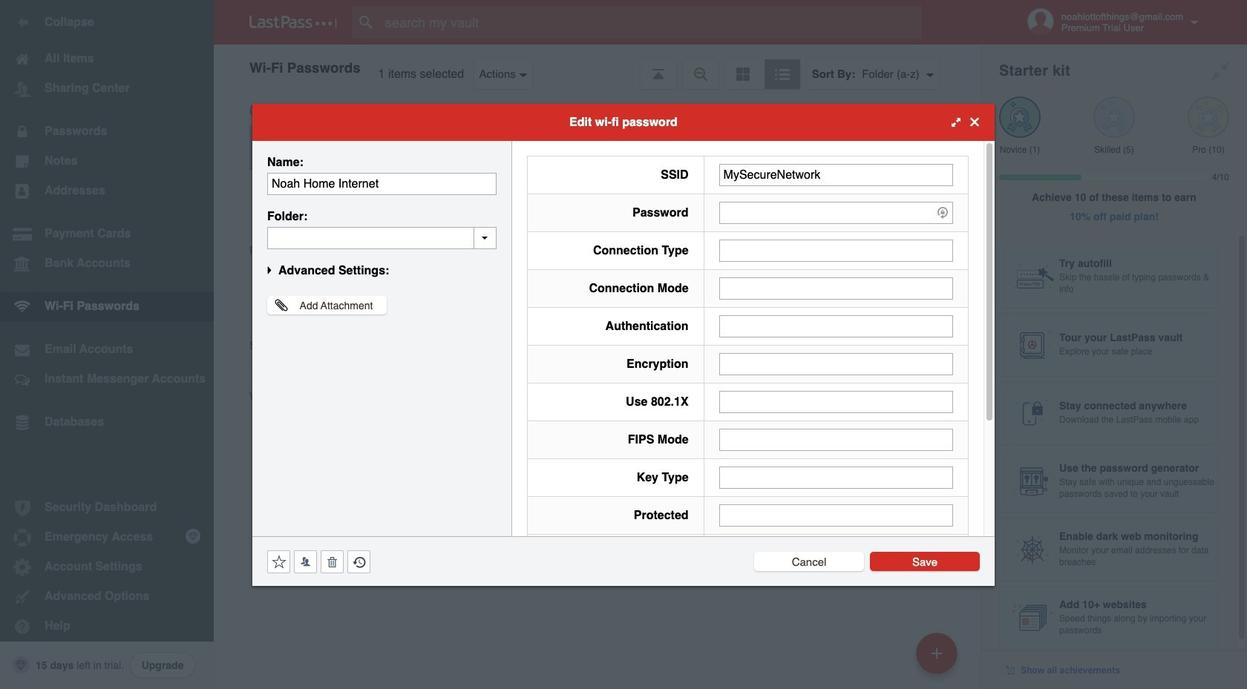 Task type: vqa. For each thing, say whether or not it's contained in the screenshot.
New item Element at the right bottom of the page
no



Task type: describe. For each thing, give the bounding box(es) containing it.
main navigation navigation
[[0, 0, 214, 690]]

search my vault text field
[[352, 6, 945, 39]]

new item navigation
[[911, 629, 967, 690]]

Search search field
[[352, 6, 945, 39]]

lastpass image
[[249, 16, 337, 29]]

vault options navigation
[[214, 45, 981, 89]]



Task type: locate. For each thing, give the bounding box(es) containing it.
new item image
[[932, 648, 942, 659]]

None text field
[[719, 164, 953, 186], [719, 353, 953, 375], [719, 391, 953, 413], [719, 429, 953, 451], [719, 504, 953, 527], [719, 164, 953, 186], [719, 353, 953, 375], [719, 391, 953, 413], [719, 429, 953, 451], [719, 504, 953, 527]]

None password field
[[719, 202, 953, 224]]

None text field
[[267, 173, 497, 195], [267, 227, 497, 249], [719, 239, 953, 262], [719, 277, 953, 300], [719, 315, 953, 337], [719, 467, 953, 489], [267, 173, 497, 195], [267, 227, 497, 249], [719, 239, 953, 262], [719, 277, 953, 300], [719, 315, 953, 337], [719, 467, 953, 489]]

dialog
[[252, 104, 995, 680]]



